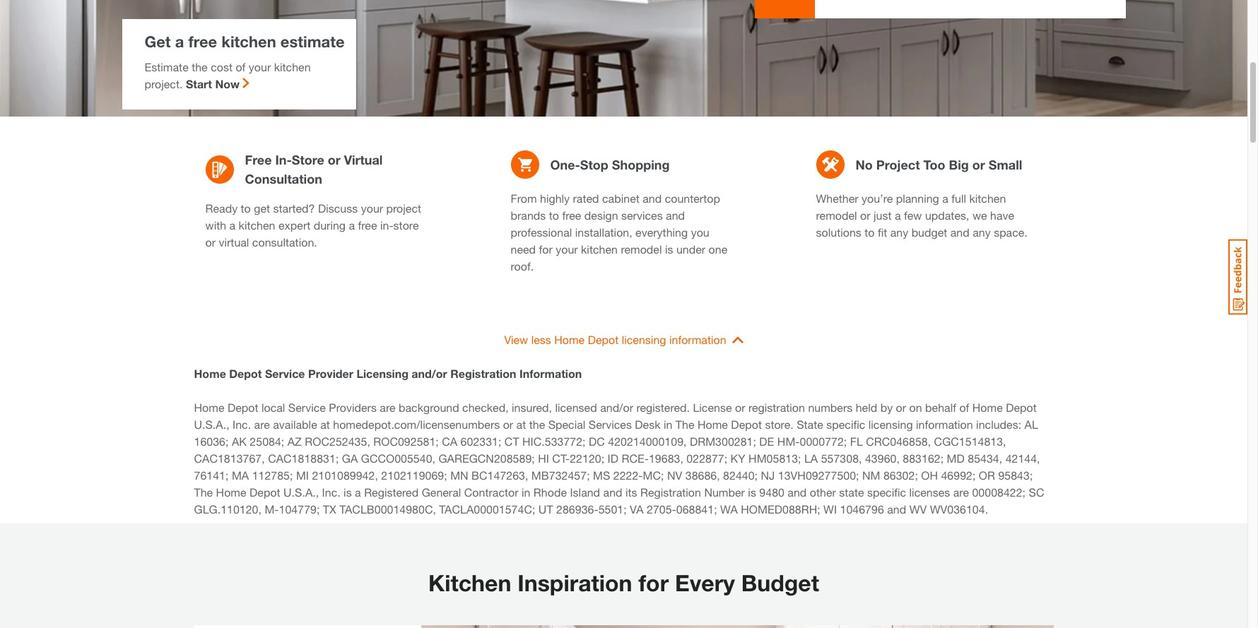 Task type: locate. For each thing, give the bounding box(es) containing it.
are up homedepot.com/licensenumbers
[[380, 401, 396, 414]]

are up "wv036104."
[[954, 486, 970, 499]]

to inside ready to get started? discuss your project with a kitchen expert during a free in-store or virtual consultation.
[[241, 202, 251, 215]]

0 horizontal spatial the
[[192, 60, 208, 74]]

to left "get"
[[241, 202, 251, 215]]

42144,
[[1006, 452, 1041, 465]]

2 horizontal spatial are
[[954, 486, 970, 499]]

and/or
[[412, 367, 447, 380], [600, 401, 634, 414]]

get
[[254, 202, 270, 215]]

kitchen down "get"
[[239, 219, 275, 232]]

to inside 'whether you're planning a full kitchen remodel or just a few updates, we have solutions to fit any budget and any space.'
[[865, 226, 875, 239]]

kitchen
[[429, 570, 512, 597]]

46992;
[[942, 469, 976, 482]]

budget
[[912, 226, 948, 239]]

big
[[949, 157, 969, 172]]

registration down nv
[[641, 486, 701, 499]]

the down registered.
[[676, 418, 695, 431]]

0 horizontal spatial remodel
[[621, 243, 662, 256]]

free up cost at the left
[[188, 33, 217, 51]]

1 any from the left
[[891, 226, 909, 239]]

are up 25084;
[[254, 418, 270, 431]]

licensing
[[622, 333, 667, 347], [869, 418, 913, 431]]

0 vertical spatial specific
[[827, 418, 866, 431]]

2 horizontal spatial free
[[562, 209, 582, 222]]

1 horizontal spatial specific
[[868, 486, 907, 499]]

bc147263,
[[472, 469, 529, 482]]

specific down 86302; at the bottom right of page
[[868, 486, 907, 499]]

start
[[186, 77, 212, 91]]

1 vertical spatial are
[[254, 418, 270, 431]]

0 horizontal spatial licensing
[[622, 333, 667, 347]]

provider
[[308, 367, 354, 380]]

free inside ready to get started? discuss your project with a kitchen expert during a free in-store or virtual consultation.
[[358, 219, 377, 232]]

1 horizontal spatial your
[[361, 202, 383, 215]]

information inside home depot local service providers are background checked, insured, licensed and/or registered. license or registration numbers held by or on behalf of home depot u.s.a., inc. are available at homedepot.com/licensenumbers or at the special services desk in the home depot store. state specific licensing information includes: al 16036; ak 25084; az roc252435, roc092581; ca 602331; ct hic.533772; dc 420214000109, drm300281; de hm-0000772; fl crc046858, cgc1514813, cac1813767, cac1818831; ga gcco005540, garegcn208589; hi ct-22120; id rce-19683, 022877; ky hm05813; la 557308, 43960, 883162; md 85434, 42144, 76141; ma 112785; mi 2101089942, 2102119069; mn bc147263, mb732457; ms 2222-mc; nv 38686, 82440; nj 13vh09277500; nm 86302; oh 46992; or 95843; the home depot u.s.a., inc. is a registered general contractor in rhode island and its registration number is 9480 and other state specific licenses are 00008422; sc glg.110120, m-104779; tx taclb00014980c, tacla00001574c; ut 286936-5501; va 2705-068841; wa homed088rh; wi 1046796 and wv wv036104.
[[917, 418, 974, 431]]

0 horizontal spatial and/or
[[412, 367, 447, 380]]

remodel down whether
[[816, 209, 858, 222]]

a down 2101089942,
[[355, 486, 361, 499]]

everything
[[636, 226, 688, 239]]

1 horizontal spatial the
[[529, 418, 545, 431]]

the down the insured,
[[529, 418, 545, 431]]

or down with at the left
[[205, 235, 216, 249]]

your down professional
[[556, 243, 578, 256]]

or inside 'whether you're planning a full kitchen remodel or just a few updates, we have solutions to fit any budget and any space.'
[[861, 209, 871, 222]]

2 vertical spatial are
[[954, 486, 970, 499]]

too
[[924, 157, 946, 172]]

1 horizontal spatial are
[[380, 401, 396, 414]]

1 horizontal spatial at
[[517, 418, 526, 431]]

1 horizontal spatial free
[[358, 219, 377, 232]]

1 horizontal spatial u.s.a.,
[[284, 486, 319, 499]]

0 vertical spatial information
[[670, 333, 727, 347]]

at up roc252435,
[[320, 418, 330, 431]]

taclb00014980c,
[[340, 503, 436, 516]]

on
[[910, 401, 923, 414]]

tx
[[323, 503, 336, 516]]

or right store
[[328, 152, 341, 168]]

discuss
[[318, 202, 358, 215]]

0 vertical spatial the
[[192, 60, 208, 74]]

2 any from the left
[[973, 226, 991, 239]]

0 horizontal spatial to
[[241, 202, 251, 215]]

in down registered.
[[664, 418, 673, 431]]

registration inside home depot local service providers are background checked, insured, licensed and/or registered. license or registration numbers held by or on behalf of home depot u.s.a., inc. are available at homedepot.com/licensenumbers or at the special services desk in the home depot store. state specific licensing information includes: al 16036; ak 25084; az roc252435, roc092581; ca 602331; ct hic.533772; dc 420214000109, drm300281; de hm-0000772; fl crc046858, cgc1514813, cac1813767, cac1818831; ga gcco005540, garegcn208589; hi ct-22120; id rce-19683, 022877; ky hm05813; la 557308, 43960, 883162; md 85434, 42144, 76141; ma 112785; mi 2101089942, 2102119069; mn bc147263, mb732457; ms 2222-mc; nv 38686, 82440; nj 13vh09277500; nm 86302; oh 46992; or 95843; the home depot u.s.a., inc. is a registered general contractor in rhode island and its registration number is 9480 and other state specific licenses are 00008422; sc glg.110120, m-104779; tx taclb00014980c, tacla00001574c; ut 286936-5501; va 2705-068841; wa homed088rh; wi 1046796 and wv wv036104.
[[641, 486, 701, 499]]

a left few
[[895, 209, 901, 222]]

of
[[236, 60, 246, 74], [960, 401, 970, 414]]

1 horizontal spatial and/or
[[600, 401, 634, 414]]

0 horizontal spatial of
[[236, 60, 246, 74]]

0 vertical spatial your
[[249, 60, 271, 74]]

of inside "estimate the cost of your kitchen project."
[[236, 60, 246, 74]]

free left in- on the top of page
[[358, 219, 377, 232]]

9480
[[760, 486, 785, 499]]

95843;
[[999, 469, 1033, 482]]

1 vertical spatial and/or
[[600, 401, 634, 414]]

countertop
[[665, 192, 721, 205]]

1 horizontal spatial remodel
[[816, 209, 858, 222]]

have
[[991, 209, 1015, 222]]

store.
[[765, 418, 794, 431]]

0 vertical spatial in
[[664, 418, 673, 431]]

1 horizontal spatial is
[[665, 243, 674, 256]]

other
[[810, 486, 836, 499]]

stop
[[580, 157, 609, 172]]

virtual
[[344, 152, 383, 168]]

the up start
[[192, 60, 208, 74]]

of right behalf
[[960, 401, 970, 414]]

1 horizontal spatial information
[[917, 418, 974, 431]]

0 horizontal spatial for
[[539, 243, 553, 256]]

service up local
[[265, 367, 305, 380]]

kitchen down estimate
[[274, 60, 311, 74]]

1 horizontal spatial registration
[[641, 486, 701, 499]]

and down updates,
[[951, 226, 970, 239]]

free down 'rated'
[[562, 209, 582, 222]]

roc252435,
[[305, 435, 370, 448]]

kitchen inside "estimate the cost of your kitchen project."
[[274, 60, 311, 74]]

free in-store or virtual consultation
[[245, 152, 383, 187]]

0 horizontal spatial information
[[670, 333, 727, 347]]

for down professional
[[539, 243, 553, 256]]

rce-
[[622, 452, 649, 465]]

1 vertical spatial for
[[639, 570, 669, 597]]

home
[[555, 333, 585, 347], [194, 367, 226, 380], [194, 401, 225, 414], [973, 401, 1003, 414], [698, 418, 728, 431], [216, 486, 247, 499]]

of right cost at the left
[[236, 60, 246, 74]]

and up everything
[[666, 209, 685, 222]]

is left 9480
[[748, 486, 757, 499]]

ma
[[232, 469, 249, 482]]

1 vertical spatial remodel
[[621, 243, 662, 256]]

1 vertical spatial inc.
[[322, 486, 341, 499]]

depot left local
[[228, 401, 258, 414]]

to
[[241, 202, 251, 215], [549, 209, 559, 222], [865, 226, 875, 239]]

or right big
[[973, 157, 986, 172]]

the down 76141;
[[194, 486, 213, 499]]

1 horizontal spatial of
[[960, 401, 970, 414]]

1 vertical spatial information
[[917, 418, 974, 431]]

to left "fit"
[[865, 226, 875, 239]]

cac1818831;
[[268, 452, 339, 465]]

licensed
[[555, 401, 597, 414]]

kitchen
[[222, 33, 276, 51], [274, 60, 311, 74], [970, 192, 1007, 205], [239, 219, 275, 232], [581, 243, 618, 256]]

information up license
[[670, 333, 727, 347]]

with
[[205, 219, 226, 232]]

86302;
[[884, 469, 919, 482]]

tacla00001574c;
[[439, 503, 536, 516]]

kitchen inside ready to get started? discuss your project with a kitchen expert during a free in-store or virtual consultation.
[[239, 219, 275, 232]]

the inside "estimate the cost of your kitchen project."
[[192, 60, 208, 74]]

remodel inside 'whether you're planning a full kitchen remodel or just a few updates, we have solutions to fit any budget and any space.'
[[816, 209, 858, 222]]

2 horizontal spatial to
[[865, 226, 875, 239]]

nm
[[863, 469, 881, 482]]

0 horizontal spatial any
[[891, 226, 909, 239]]

every
[[675, 570, 735, 597]]

your inside "estimate the cost of your kitchen project."
[[249, 60, 271, 74]]

0 vertical spatial the
[[676, 418, 695, 431]]

and up 5501;
[[604, 486, 623, 499]]

fl
[[851, 435, 863, 448]]

de
[[760, 435, 775, 448]]

1 horizontal spatial any
[[973, 226, 991, 239]]

mb732457;
[[532, 469, 590, 482]]

updates,
[[926, 209, 970, 222]]

and/or up services
[[600, 401, 634, 414]]

or up "ct"
[[503, 418, 514, 431]]

the inside home depot local service providers are background checked, insured, licensed and/or registered. license or registration numbers held by or on behalf of home depot u.s.a., inc. are available at homedepot.com/licensenumbers or at the special services desk in the home depot store. state specific licensing information includes: al 16036; ak 25084; az roc252435, roc092581; ca 602331; ct hic.533772; dc 420214000109, drm300281; de hm-0000772; fl crc046858, cgc1514813, cac1813767, cac1818831; ga gcco005540, garegcn208589; hi ct-22120; id rce-19683, 022877; ky hm05813; la 557308, 43960, 883162; md 85434, 42144, 76141; ma 112785; mi 2101089942, 2102119069; mn bc147263, mb732457; ms 2222-mc; nv 38686, 82440; nj 13vh09277500; nm 86302; oh 46992; or 95843; the home depot u.s.a., inc. is a registered general contractor in rhode island and its registration number is 9480 and other state specific licenses are 00008422; sc glg.110120, m-104779; tx taclb00014980c, tacla00001574c; ut 286936-5501; va 2705-068841; wa homed088rh; wi 1046796 and wv wv036104.
[[529, 418, 545, 431]]

and/or up background
[[412, 367, 447, 380]]

1046796
[[840, 503, 885, 516]]

1 horizontal spatial to
[[549, 209, 559, 222]]

licensing
[[357, 367, 409, 380]]

to down highly
[[549, 209, 559, 222]]

0 horizontal spatial your
[[249, 60, 271, 74]]

one
[[709, 243, 728, 256]]

0 vertical spatial of
[[236, 60, 246, 74]]

rated
[[573, 192, 599, 205]]

a down discuss
[[349, 219, 355, 232]]

u.s.a., up 16036;
[[194, 418, 230, 431]]

0 horizontal spatial inc.
[[233, 418, 251, 431]]

ms
[[593, 469, 611, 482]]

licensing down by
[[869, 418, 913, 431]]

store
[[292, 152, 324, 168]]

43960,
[[866, 452, 900, 465]]

1 vertical spatial the
[[194, 486, 213, 499]]

the
[[676, 418, 695, 431], [194, 486, 213, 499]]

a right get
[[175, 33, 184, 51]]

1 vertical spatial u.s.a.,
[[284, 486, 319, 499]]

general
[[422, 486, 461, 499]]

is down everything
[[665, 243, 674, 256]]

13vh09277500;
[[778, 469, 860, 482]]

0 vertical spatial licensing
[[622, 333, 667, 347]]

0 vertical spatial remodel
[[816, 209, 858, 222]]

local
[[262, 401, 285, 414]]

specific up fl
[[827, 418, 866, 431]]

kitchen down installation,
[[581, 243, 618, 256]]

and left wv
[[888, 503, 907, 516]]

is down 2101089942,
[[344, 486, 352, 499]]

from
[[511, 192, 537, 205]]

for
[[539, 243, 553, 256], [639, 570, 669, 597]]

cost
[[211, 60, 233, 74]]

hm-
[[778, 435, 800, 448]]

information down behalf
[[917, 418, 974, 431]]

1 horizontal spatial for
[[639, 570, 669, 597]]

1 vertical spatial licensing
[[869, 418, 913, 431]]

1 vertical spatial of
[[960, 401, 970, 414]]

1 horizontal spatial in
[[664, 418, 673, 431]]

0 vertical spatial are
[[380, 401, 396, 414]]

any right "fit"
[[891, 226, 909, 239]]

any down we
[[973, 226, 991, 239]]

0 horizontal spatial at
[[320, 418, 330, 431]]

insured,
[[512, 401, 552, 414]]

depot up de
[[731, 418, 762, 431]]

0 vertical spatial u.s.a.,
[[194, 418, 230, 431]]

1 vertical spatial in
[[522, 486, 531, 499]]

5501;
[[599, 503, 627, 516]]

1 vertical spatial the
[[529, 418, 545, 431]]

roof.
[[511, 260, 534, 273]]

u.s.a., down mi
[[284, 486, 319, 499]]

1 vertical spatial registration
[[641, 486, 701, 499]]

service up available
[[288, 401, 326, 414]]

kitchen up cost at the left
[[222, 33, 276, 51]]

few
[[904, 209, 922, 222]]

or left just
[[861, 209, 871, 222]]

and up services on the top of page
[[643, 192, 662, 205]]

and
[[643, 192, 662, 205], [666, 209, 685, 222], [951, 226, 970, 239], [604, 486, 623, 499], [788, 486, 807, 499], [888, 503, 907, 516]]

or
[[328, 152, 341, 168], [973, 157, 986, 172], [861, 209, 871, 222], [205, 235, 216, 249], [735, 401, 746, 414], [896, 401, 907, 414], [503, 418, 514, 431]]

licensing up registered.
[[622, 333, 667, 347]]

at up "ct"
[[517, 418, 526, 431]]

1 at from the left
[[320, 418, 330, 431]]

kitchen inside "from highly rated cabinet and countertop brands to free design services and professional installation, everything you need for your kitchen remodel is under one roof."
[[581, 243, 618, 256]]

information
[[670, 333, 727, 347], [917, 418, 974, 431]]

85434,
[[968, 452, 1003, 465]]

kitchen up we
[[970, 192, 1007, 205]]

background
[[399, 401, 459, 414]]

for left every
[[639, 570, 669, 597]]

your down get a free kitchen estimate
[[249, 60, 271, 74]]

inc. up tx
[[322, 486, 341, 499]]

registration up 'checked,' at bottom left
[[451, 367, 517, 380]]

2 vertical spatial your
[[556, 243, 578, 256]]

0 vertical spatial for
[[539, 243, 553, 256]]

inc. up ak at the left bottom of the page
[[233, 418, 251, 431]]

883162;
[[903, 452, 944, 465]]

0 horizontal spatial the
[[194, 486, 213, 499]]

under
[[677, 243, 706, 256]]

providers
[[329, 401, 377, 414]]

0 horizontal spatial u.s.a.,
[[194, 418, 230, 431]]

mc;
[[643, 469, 664, 482]]

in left the rhode
[[522, 486, 531, 499]]

you
[[691, 226, 710, 239]]

island
[[570, 486, 600, 499]]

wv
[[910, 503, 927, 516]]

services
[[589, 418, 632, 431]]

your up in- on the top of page
[[361, 202, 383, 215]]

cgc1514813,
[[935, 435, 1007, 448]]

id
[[608, 452, 619, 465]]

remodel inside "from highly rated cabinet and countertop brands to free design services and professional installation, everything you need for your kitchen remodel is under one roof."
[[621, 243, 662, 256]]

a inside home depot local service providers are background checked, insured, licensed and/or registered. license or registration numbers held by or on behalf of home depot u.s.a., inc. are available at homedepot.com/licensenumbers or at the special services desk in the home depot store. state specific licensing information includes: al 16036; ak 25084; az roc252435, roc092581; ca 602331; ct hic.533772; dc 420214000109, drm300281; de hm-0000772; fl crc046858, cgc1514813, cac1813767, cac1818831; ga gcco005540, garegcn208589; hi ct-22120; id rce-19683, 022877; ky hm05813; la 557308, 43960, 883162; md 85434, 42144, 76141; ma 112785; mi 2101089942, 2102119069; mn bc147263, mb732457; ms 2222-mc; nv 38686, 82440; nj 13vh09277500; nm 86302; oh 46992; or 95843; the home depot u.s.a., inc. is a registered general contractor in rhode island and its registration number is 9480 and other state specific licenses are 00008422; sc glg.110120, m-104779; tx taclb00014980c, tacla00001574c; ut 286936-5501; va 2705-068841; wa homed088rh; wi 1046796 and wv wv036104.
[[355, 486, 361, 499]]

1 vertical spatial your
[[361, 202, 383, 215]]

ky
[[731, 452, 746, 465]]

expert
[[279, 219, 311, 232]]

1 horizontal spatial licensing
[[869, 418, 913, 431]]

1 vertical spatial service
[[288, 401, 326, 414]]

or right by
[[896, 401, 907, 414]]

roc092581;
[[374, 435, 439, 448]]

0 horizontal spatial registration
[[451, 367, 517, 380]]

depot up m-
[[250, 486, 280, 499]]

remodel down everything
[[621, 243, 662, 256]]

estimate
[[145, 60, 189, 74]]

2 horizontal spatial your
[[556, 243, 578, 256]]



Task type: vqa. For each thing, say whether or not it's contained in the screenshot.
bottom U.S.A.,
yes



Task type: describe. For each thing, give the bounding box(es) containing it.
license
[[693, 401, 732, 414]]

start now link
[[186, 76, 250, 93]]

glg.110120,
[[194, 503, 262, 516]]

rhode
[[534, 486, 567, 499]]

from highly rated cabinet and countertop brands to free design services and professional installation, everything you need for your kitchen remodel is under one roof.
[[511, 192, 728, 273]]

your inside "from highly rated cabinet and countertop brands to free design services and professional installation, everything you need for your kitchen remodel is under one roof."
[[556, 243, 578, 256]]

cabinet
[[603, 192, 640, 205]]

068841;
[[677, 503, 718, 516]]

number
[[705, 486, 745, 499]]

one-
[[551, 157, 580, 172]]

shopping
[[612, 157, 670, 172]]

kitchen gallery 1 desktop image
[[194, 626, 1054, 629]]

dc
[[589, 435, 605, 448]]

nv
[[668, 469, 683, 482]]

104779;
[[279, 503, 320, 516]]

highly
[[540, 192, 570, 205]]

m-
[[265, 503, 279, 516]]

in-
[[380, 219, 394, 232]]

special
[[549, 418, 586, 431]]

1 vertical spatial specific
[[868, 486, 907, 499]]

no
[[856, 157, 873, 172]]

wa
[[721, 503, 738, 516]]

nj
[[761, 469, 775, 482]]

or inside free in-store or virtual consultation
[[328, 152, 341, 168]]

ready to get started? discuss your project with a kitchen expert during a free in-store or virtual consultation.
[[205, 202, 422, 249]]

76141;
[[194, 469, 229, 482]]

store
[[394, 219, 419, 232]]

or inside ready to get started? discuss your project with a kitchen expert during a free in-store or virtual consultation.
[[205, 235, 216, 249]]

depot right less
[[588, 333, 619, 347]]

information
[[520, 367, 582, 380]]

ut
[[539, 503, 553, 516]]

free
[[245, 152, 272, 168]]

la
[[805, 452, 818, 465]]

0 horizontal spatial is
[[344, 486, 352, 499]]

free inside "from highly rated cabinet and countertop brands to free design services and professional installation, everything you need for your kitchen remodel is under one roof."
[[562, 209, 582, 222]]

consultation
[[245, 171, 322, 187]]

service inside home depot local service providers are background checked, insured, licensed and/or registered. license or registration numbers held by or on behalf of home depot u.s.a., inc. are available at homedepot.com/licensenumbers or at the special services desk in the home depot store. state specific licensing information includes: al 16036; ak 25084; az roc252435, roc092581; ca 602331; ct hic.533772; dc 420214000109, drm300281; de hm-0000772; fl crc046858, cgc1514813, cac1813767, cac1818831; ga gcco005540, garegcn208589; hi ct-22120; id rce-19683, 022877; ky hm05813; la 557308, 43960, 883162; md 85434, 42144, 76141; ma 112785; mi 2101089942, 2102119069; mn bc147263, mb732457; ms 2222-mc; nv 38686, 82440; nj 13vh09277500; nm 86302; oh 46992; or 95843; the home depot u.s.a., inc. is a registered general contractor in rhode island and its registration number is 9480 and other state specific licenses are 00008422; sc glg.110120, m-104779; tx taclb00014980c, tacla00001574c; ut 286936-5501; va 2705-068841; wa homed088rh; wi 1046796 and wv wv036104.
[[288, 401, 326, 414]]

0 vertical spatial and/or
[[412, 367, 447, 380]]

ga
[[342, 452, 358, 465]]

for inside "from highly rated cabinet and countertop brands to free design services and professional installation, everything you need for your kitchen remodel is under one roof."
[[539, 243, 553, 256]]

estimate the cost of your kitchen project.
[[145, 60, 311, 91]]

drm300281;
[[690, 435, 757, 448]]

state
[[797, 418, 824, 431]]

licensing inside home depot local service providers are background checked, insured, licensed and/or registered. license or registration numbers held by or on behalf of home depot u.s.a., inc. are available at homedepot.com/licensenumbers or at the special services desk in the home depot store. state specific licensing information includes: al 16036; ak 25084; az roc252435, roc092581; ca 602331; ct hic.533772; dc 420214000109, drm300281; de hm-0000772; fl crc046858, cgc1514813, cac1813767, cac1818831; ga gcco005540, garegcn208589; hi ct-22120; id rce-19683, 022877; ky hm05813; la 557308, 43960, 883162; md 85434, 42144, 76141; ma 112785; mi 2101089942, 2102119069; mn bc147263, mb732457; ms 2222-mc; nv 38686, 82440; nj 13vh09277500; nm 86302; oh 46992; or 95843; the home depot u.s.a., inc. is a registered general contractor in rhode island and its registration number is 9480 and other state specific licenses are 00008422; sc glg.110120, m-104779; tx taclb00014980c, tacla00001574c; ut 286936-5501; va 2705-068841; wa homed088rh; wi 1046796 and wv wv036104.
[[869, 418, 913, 431]]

we
[[973, 209, 988, 222]]

state
[[840, 486, 865, 499]]

depot up local
[[229, 367, 262, 380]]

start now
[[186, 77, 240, 91]]

22120;
[[570, 452, 605, 465]]

during
[[314, 219, 346, 232]]

hm05813;
[[749, 452, 802, 465]]

1 horizontal spatial the
[[676, 418, 695, 431]]

a right with at the left
[[230, 219, 236, 232]]

and up homed088rh;
[[788, 486, 807, 499]]

project.
[[145, 77, 183, 91]]

budget
[[742, 570, 820, 597]]

286936-
[[557, 503, 599, 516]]

0 horizontal spatial specific
[[827, 418, 866, 431]]

installation,
[[575, 226, 633, 239]]

depot up al
[[1006, 401, 1037, 414]]

home depot service provider licensing and/or registration information
[[194, 367, 582, 380]]

a left full
[[943, 192, 949, 205]]

in-
[[275, 152, 292, 168]]

virtual
[[219, 235, 249, 249]]

professional
[[511, 226, 572, 239]]

0 vertical spatial registration
[[451, 367, 517, 380]]

full
[[952, 192, 967, 205]]

your inside ready to get started? discuss your project with a kitchen expert during a free in-store or virtual consultation.
[[361, 202, 383, 215]]

and/or inside home depot local service providers are background checked, insured, licensed and/or registered. license or registration numbers held by or on behalf of home depot u.s.a., inc. are available at homedepot.com/licensenumbers or at the special services desk in the home depot store. state specific licensing information includes: al 16036; ak 25084; az roc252435, roc092581; ca 602331; ct hic.533772; dc 420214000109, drm300281; de hm-0000772; fl crc046858, cgc1514813, cac1813767, cac1818831; ga gcco005540, garegcn208589; hi ct-22120; id rce-19683, 022877; ky hm05813; la 557308, 43960, 883162; md 85434, 42144, 76141; ma 112785; mi 2101089942, 2102119069; mn bc147263, mb732457; ms 2222-mc; nv 38686, 82440; nj 13vh09277500; nm 86302; oh 46992; or 95843; the home depot u.s.a., inc. is a registered general contractor in rhode island and its registration number is 9480 and other state specific licenses are 00008422; sc glg.110120, m-104779; tx taclb00014980c, tacla00001574c; ut 286936-5501; va 2705-068841; wa homed088rh; wi 1046796 and wv wv036104.
[[600, 401, 634, 414]]

desk
[[635, 418, 661, 431]]

need
[[511, 243, 536, 256]]

az
[[288, 435, 302, 448]]

mn
[[451, 469, 469, 482]]

contractor
[[464, 486, 519, 499]]

00008422;
[[973, 486, 1026, 499]]

0 vertical spatial inc.
[[233, 418, 251, 431]]

is inside "from highly rated cabinet and countertop brands to free design services and professional installation, everything you need for your kitchen remodel is under one roof."
[[665, 243, 674, 256]]

or right license
[[735, 401, 746, 414]]

registered.
[[637, 401, 690, 414]]

whether you're planning a full kitchen remodel or just a few updates, we have solutions to fit any budget and any space.
[[816, 192, 1028, 239]]

get a free kitchen estimate
[[145, 33, 345, 51]]

0 horizontal spatial free
[[188, 33, 217, 51]]

602331;
[[461, 435, 502, 448]]

no project too big or small
[[856, 157, 1023, 172]]

al
[[1025, 418, 1039, 431]]

just
[[874, 209, 892, 222]]

one-stop shopping
[[551, 157, 670, 172]]

numbers
[[809, 401, 853, 414]]

0 vertical spatial service
[[265, 367, 305, 380]]

to inside "from highly rated cabinet and countertop brands to free design services and professional installation, everything you need for your kitchen remodel is under one roof."
[[549, 209, 559, 222]]

1 horizontal spatial inc.
[[322, 486, 341, 499]]

by
[[881, 401, 893, 414]]

services
[[622, 209, 663, 222]]

feedback link image
[[1229, 239, 1248, 315]]

project
[[877, 157, 920, 172]]

0000772;
[[800, 435, 847, 448]]

less
[[532, 333, 551, 347]]

2 at from the left
[[517, 418, 526, 431]]

md
[[947, 452, 965, 465]]

behalf
[[926, 401, 957, 414]]

inspiration
[[518, 570, 633, 597]]

homedepot.com/licensenumbers
[[333, 418, 500, 431]]

ak
[[232, 435, 247, 448]]

home depot local service providers are background checked, insured, licensed and/or registered. license or registration numbers held by or on behalf of home depot u.s.a., inc. are available at homedepot.com/licensenumbers or at the special services desk in the home depot store. state specific licensing information includes: al 16036; ak 25084; az roc252435, roc092581; ca 602331; ct hic.533772; dc 420214000109, drm300281; de hm-0000772; fl crc046858, cgc1514813, cac1813767, cac1818831; ga gcco005540, garegcn208589; hi ct-22120; id rce-19683, 022877; ky hm05813; la 557308, 43960, 883162; md 85434, 42144, 76141; ma 112785; mi 2101089942, 2102119069; mn bc147263, mb732457; ms 2222-mc; nv 38686, 82440; nj 13vh09277500; nm 86302; oh 46992; or 95843; the home depot u.s.a., inc. is a registered general contractor in rhode island and its registration number is 9480 and other state specific licenses are 00008422; sc glg.110120, m-104779; tx taclb00014980c, tacla00001574c; ut 286936-5501; va 2705-068841; wa homed088rh; wi 1046796 and wv wv036104.
[[194, 401, 1045, 516]]

brands
[[511, 209, 546, 222]]

of inside home depot local service providers are background checked, insured, licensed and/or registered. license or registration numbers held by or on behalf of home depot u.s.a., inc. are available at homedepot.com/licensenumbers or at the special services desk in the home depot store. state specific licensing information includes: al 16036; ak 25084; az roc252435, roc092581; ca 602331; ct hic.533772; dc 420214000109, drm300281; de hm-0000772; fl crc046858, cgc1514813, cac1813767, cac1818831; ga gcco005540, garegcn208589; hi ct-22120; id rce-19683, 022877; ky hm05813; la 557308, 43960, 883162; md 85434, 42144, 76141; ma 112785; mi 2101089942, 2102119069; mn bc147263, mb732457; ms 2222-mc; nv 38686, 82440; nj 13vh09277500; nm 86302; oh 46992; or 95843; the home depot u.s.a., inc. is a registered general contractor in rhode island and its registration number is 9480 and other state specific licenses are 00008422; sc glg.110120, m-104779; tx taclb00014980c, tacla00001574c; ut 286936-5501; va 2705-068841; wa homed088rh; wi 1046796 and wv wv036104.
[[960, 401, 970, 414]]

2 horizontal spatial is
[[748, 486, 757, 499]]

0 horizontal spatial are
[[254, 418, 270, 431]]

0 horizontal spatial in
[[522, 486, 531, 499]]

homed088rh;
[[741, 503, 821, 516]]

wi
[[824, 503, 837, 516]]

now
[[215, 77, 240, 91]]

kitchen inside 'whether you're planning a full kitchen remodel or just a few updates, we have solutions to fit any budget and any space.'
[[970, 192, 1007, 205]]

ct-
[[553, 452, 570, 465]]

held
[[856, 401, 878, 414]]

and inside 'whether you're planning a full kitchen remodel or just a few updates, we have solutions to fit any budget and any space.'
[[951, 226, 970, 239]]

022877;
[[687, 452, 728, 465]]



